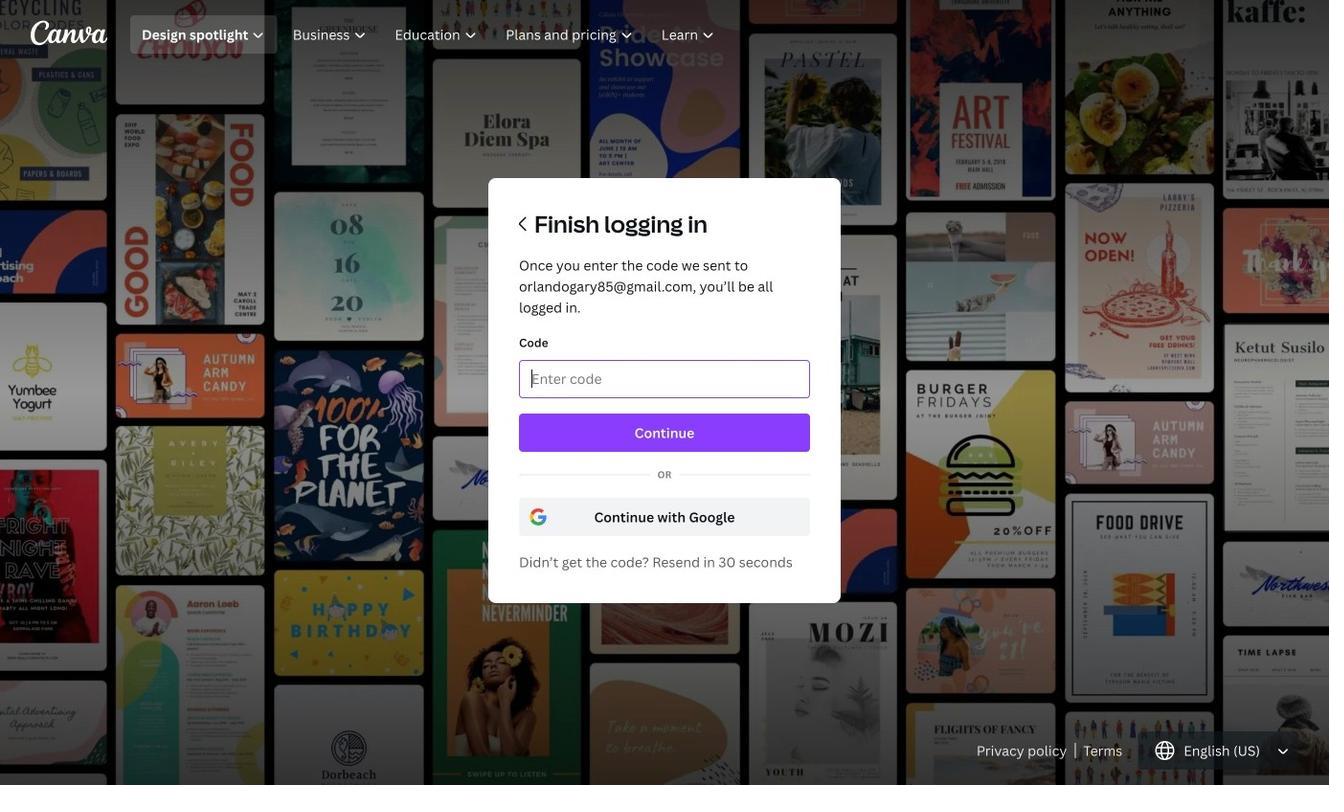 Task type: vqa. For each thing, say whether or not it's contained in the screenshot.
Enter code text field
yes



Task type: locate. For each thing, give the bounding box(es) containing it.
Enter code text field
[[531, 361, 798, 397]]

top level navigation element
[[130, 15, 731, 54]]



